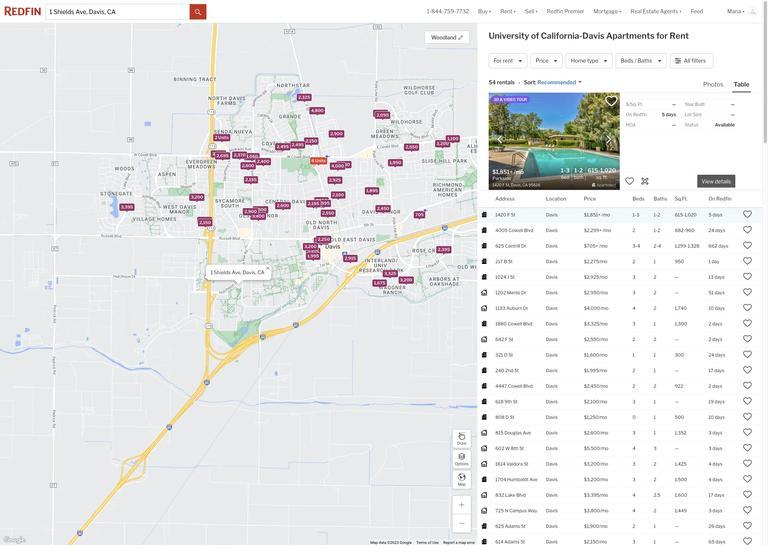 Task type: locate. For each thing, give the bounding box(es) containing it.
618
[[495, 399, 504, 405]]

price button up $1,851+
[[584, 190, 596, 207]]

favorite this home image
[[625, 177, 634, 186], [743, 210, 752, 219], [743, 241, 752, 250], [743, 272, 752, 281], [743, 288, 752, 297], [743, 303, 752, 312], [743, 381, 752, 390], [743, 397, 752, 406], [743, 412, 752, 421], [743, 428, 752, 437], [743, 459, 752, 468], [743, 475, 752, 484], [743, 506, 752, 515]]

0 horizontal spatial map
[[370, 541, 378, 545]]

24 days right 300
[[709, 352, 725, 358]]

615- up sq.
[[588, 167, 600, 174]]

1 horizontal spatial baths
[[654, 196, 667, 202]]

st right j
[[510, 274, 515, 280]]

2,100
[[332, 192, 344, 198], [316, 198, 327, 203]]

2,950
[[338, 162, 350, 167]]

on redfin down details
[[709, 196, 731, 202]]

2 ▾ from the left
[[514, 8, 516, 15]]

2 3 days from the top
[[709, 446, 722, 451]]

24 days for 882-960
[[709, 227, 725, 233]]

0 horizontal spatial 5
[[662, 112, 665, 117]]

$2,100
[[584, 399, 599, 405]]

st right 1420
[[511, 212, 516, 218]]

662 days
[[709, 243, 728, 249]]

d right 808
[[506, 414, 509, 420]]

$3,200 down $5,500
[[584, 461, 600, 467]]

0 horizontal spatial ft.
[[603, 174, 608, 180]]

0 horizontal spatial units
[[218, 135, 229, 140]]

details
[[715, 178, 731, 185]]

2 24 from the top
[[709, 352, 714, 358]]

2 24 days from the top
[[709, 352, 725, 358]]

x-out this home image
[[640, 177, 649, 186]]

2 days for 1,300
[[709, 321, 722, 327]]

10 favorite this home image from the top
[[743, 537, 752, 545]]

1 for $1,995 /mo
[[654, 368, 656, 373]]

10 days down 51 days
[[709, 305, 725, 311]]

1 vertical spatial $3,200
[[584, 477, 600, 482]]

1 vertical spatial baths
[[654, 196, 667, 202]]

1 vertical spatial 615-
[[675, 212, 685, 218]]

/mo up '$2,450 /mo'
[[599, 368, 607, 373]]

3
[[566, 167, 570, 174], [636, 212, 639, 218], [633, 274, 635, 280], [633, 290, 635, 296], [633, 321, 635, 327], [633, 399, 635, 405], [633, 430, 635, 436], [709, 430, 711, 436], [654, 446, 657, 451], [709, 446, 711, 451], [633, 461, 635, 467], [633, 477, 635, 482], [709, 508, 711, 514], [633, 539, 635, 545]]

2 $3,200 from the top
[[584, 477, 600, 482]]

days for 4447 cowell blvd
[[712, 383, 722, 389]]

st right '2nd'
[[514, 368, 519, 373]]

1,600
[[315, 238, 327, 244], [675, 492, 687, 498]]

2 17 days from the top
[[709, 492, 724, 498]]

/mo down $2,600 /mo
[[600, 446, 608, 451]]

map down options
[[458, 482, 466, 487]]

/mo down $2,550 /mo
[[599, 352, 608, 358]]

adams for 614
[[504, 539, 519, 545]]

1 shields ave, davis, ca dialog
[[206, 263, 274, 280]]

2 $3,200 /mo from the top
[[584, 477, 608, 482]]

$5,500 /mo
[[584, 446, 608, 451]]

1 horizontal spatial on
[[709, 196, 715, 202]]

1,600 down 1,500 on the right bottom of the page
[[675, 492, 687, 498]]

1,020
[[600, 167, 616, 174], [685, 212, 697, 218]]

17 for —
[[709, 368, 713, 373]]

1 horizontal spatial rent
[[670, 31, 689, 41]]

1- up 2-
[[654, 227, 658, 233]]

/mo up $2,925 /mo
[[599, 259, 607, 264]]

24
[[709, 227, 714, 233], [709, 352, 714, 358]]

1 2 days from the top
[[709, 321, 722, 327]]

maria ▾
[[727, 8, 745, 15]]

sq.
[[596, 174, 602, 180]]

1 ▾ from the left
[[489, 8, 491, 15]]

2 1-2 from the top
[[654, 227, 660, 233]]

favorite this home image for 618 9th st
[[743, 397, 752, 406]]

dr for 1202 menlo dr
[[521, 290, 526, 296]]

0 vertical spatial 10
[[709, 305, 714, 311]]

1 vertical spatial price button
[[584, 190, 596, 207]]

sq.ft. button
[[675, 190, 688, 207]]

1 vertical spatial 5
[[709, 212, 712, 218]]

10 days
[[709, 305, 725, 311], [709, 414, 725, 420]]

618 9th st
[[495, 399, 517, 405]]

2 vertical spatial dr
[[523, 305, 528, 311]]

favorite this home image for 625 cantrill dr
[[743, 241, 752, 250]]

2 10 from the top
[[709, 414, 714, 420]]

1-2 up 2-4
[[654, 227, 660, 233]]

days for 1880 cowell blvd
[[712, 321, 722, 327]]

1-2 down baths button
[[654, 212, 660, 218]]

2 vertical spatial 3 days
[[709, 508, 722, 514]]

baths left sq.ft.
[[654, 196, 667, 202]]

24 up 662 at top right
[[709, 227, 714, 233]]

0 horizontal spatial 615-
[[588, 167, 600, 174]]

1,675
[[374, 281, 385, 286]]

0 vertical spatial dr
[[521, 243, 526, 249]]

f for 1420
[[507, 212, 510, 218]]

/mo up '$2,950 /mo'
[[599, 274, 608, 280]]

/mo for 4447 cowell blvd
[[600, 383, 608, 389]]

1 17 days from the top
[[709, 368, 724, 373]]

0 vertical spatial redfin
[[547, 8, 563, 15]]

2 vertical spatial cowell
[[508, 383, 522, 389]]

2 4 days from the top
[[709, 477, 722, 482]]

▾ left "sell"
[[514, 8, 516, 15]]

/mo right $2,299+
[[603, 227, 611, 233]]

1 horizontal spatial 2,100
[[332, 192, 344, 198]]

redfin down the $/sq. ft.
[[633, 112, 647, 117]]

cowell right 4447
[[508, 383, 522, 389]]

2,395
[[438, 247, 450, 252]]

bed
[[561, 174, 569, 180]]

4 days right 1,425
[[709, 461, 722, 467]]

days for 1704 humboldt ave
[[712, 477, 722, 482]]

$2,275
[[584, 259, 599, 264]]

1 vertical spatial 24 days
[[709, 352, 725, 358]]

24 right 300
[[709, 352, 714, 358]]

blvd for 4447 cowell blvd
[[523, 383, 533, 389]]

1 vertical spatial 2,150
[[199, 220, 211, 225]]

7 favorite this home image from the top
[[743, 443, 752, 452]]

/mo for 240 2nd st
[[599, 368, 607, 373]]

davis for 725 n campus way
[[546, 508, 558, 514]]

1024 j st
[[495, 274, 515, 280]]

0 vertical spatial 24
[[709, 227, 714, 233]]

$3,200
[[584, 461, 600, 467], [584, 477, 600, 482]]

/mo for 1133 auburn dr
[[600, 305, 609, 311]]

1 horizontal spatial 2,195
[[308, 201, 319, 207]]

0 horizontal spatial 1,020
[[600, 167, 616, 174]]

1,020 for 615-1,020 sq. ft.
[[600, 167, 616, 174]]

price up $1,851+
[[584, 196, 596, 202]]

d right 321
[[504, 352, 507, 358]]

0 vertical spatial ave
[[523, 430, 531, 436]]

adams for 625
[[505, 524, 520, 529]]

1 $3,200 /mo from the top
[[584, 461, 608, 467]]

mortgage ▾
[[593, 8, 622, 15]]

st for 1614 valdora st
[[524, 461, 528, 467]]

davis for 625 cantrill dr
[[546, 243, 558, 249]]

cowell right 1880
[[508, 321, 522, 327]]

1 horizontal spatial ft.
[[638, 101, 643, 107]]

0 vertical spatial 5
[[662, 112, 665, 117]]

1 vertical spatial adams
[[504, 539, 519, 545]]

map left "data"
[[370, 541, 378, 545]]

/mo up $2,100 /mo
[[600, 383, 608, 389]]

/mo up $5,500 /mo
[[600, 430, 608, 436]]

/mo for 321 d st
[[599, 352, 608, 358]]

adams right the 614
[[504, 539, 519, 545]]

redfin inside on redfin button
[[716, 196, 731, 202]]

1 625 from the top
[[495, 243, 504, 249]]

1- inside 1-2 bath
[[574, 167, 579, 174]]

▾ right "maria"
[[742, 8, 745, 15]]

3d
[[494, 97, 499, 102]]

adams
[[505, 524, 520, 529], [504, 539, 519, 545]]

0 vertical spatial 2,195
[[245, 177, 257, 182]]

17 days up 19 days
[[709, 368, 724, 373]]

1 vertical spatial 24
[[709, 352, 714, 358]]

$3,200 /mo down $5,500 /mo
[[584, 461, 608, 467]]

0 vertical spatial 625
[[495, 243, 504, 249]]

4 favorite this home image from the top
[[743, 334, 752, 343]]

1,100
[[447, 136, 458, 141]]

0 horizontal spatial on redfin
[[626, 112, 647, 117]]

$5,500
[[584, 446, 600, 451]]

1 vertical spatial map
[[370, 541, 378, 545]]

625 down 725
[[495, 524, 504, 529]]

beds
[[621, 58, 633, 64], [633, 196, 644, 202]]

1 horizontal spatial 615-
[[675, 212, 685, 218]]

2 favorite this home image from the top
[[743, 256, 752, 265]]

625 left cantrill
[[495, 243, 504, 249]]

st for 240 2nd st
[[514, 368, 519, 373]]

map for map
[[458, 482, 466, 487]]

217 b st
[[495, 259, 513, 264]]

favorite button checkbox
[[605, 95, 618, 108]]

next button image
[[605, 135, 613, 143]]

2 17 from the top
[[709, 492, 713, 498]]

0 vertical spatial d
[[504, 352, 507, 358]]

1 vertical spatial 17 days
[[709, 492, 724, 498]]

1 vertical spatial 2,195
[[308, 201, 319, 207]]

feed
[[691, 8, 703, 15]]

1 inside dialog
[[211, 269, 213, 276]]

▾ right mortgage
[[619, 8, 622, 15]]

4 days right 1,500 on the right bottom of the page
[[709, 477, 722, 482]]

0 vertical spatial $3,200 /mo
[[584, 461, 608, 467]]

•
[[518, 80, 520, 86]]

2 vertical spatial redfin
[[716, 196, 731, 202]]

5 left lot
[[662, 112, 665, 117]]

815
[[495, 430, 503, 436]]

3,060
[[246, 154, 258, 159]]

ft. right sq.
[[603, 174, 608, 180]]

davis for 642 f st
[[546, 337, 558, 342]]

dr right 'auburn'
[[523, 305, 528, 311]]

st right 'valdora'
[[524, 461, 528, 467]]

3 2 days from the top
[[709, 383, 722, 389]]

rent ▾ button
[[500, 0, 516, 23]]

1 vertical spatial ave
[[529, 477, 538, 482]]

1 1-2 from the top
[[654, 212, 660, 218]]

of left use
[[428, 541, 431, 545]]

0 vertical spatial on
[[626, 112, 632, 117]]

davis for 808 d st
[[546, 414, 558, 420]]

baths inside button
[[638, 58, 652, 64]]

1 10 days from the top
[[709, 305, 725, 311]]

davis,
[[243, 269, 256, 276]]

815 douglas ave
[[495, 430, 531, 436]]

615- inside 615-1,020 sq. ft.
[[588, 167, 600, 174]]

$3,325 /mo
[[584, 321, 608, 327]]

days for 321 d st
[[715, 352, 725, 358]]

1 17 from the top
[[709, 368, 713, 373]]

baths
[[638, 58, 652, 64], [654, 196, 667, 202]]

5 favorite this home image from the top
[[743, 350, 752, 359]]

1 vertical spatial 5 days
[[709, 212, 723, 218]]

1 horizontal spatial 5
[[709, 212, 712, 218]]

1 horizontal spatial redfin
[[633, 112, 647, 117]]

rent inside dropdown button
[[500, 8, 512, 15]]

heading
[[493, 168, 554, 188]]

all
[[684, 58, 690, 64]]

of for use
[[428, 541, 431, 545]]

3 days for 1,449
[[709, 508, 722, 514]]

0 vertical spatial baths
[[638, 58, 652, 64]]

1,600 up the 2,275
[[315, 238, 327, 244]]

City, Address, School, Building, ZIP search field
[[46, 4, 190, 19]]

0 horizontal spatial 5 days
[[662, 112, 676, 117]]

0 horizontal spatial redfin
[[547, 8, 563, 15]]

beds left "/"
[[621, 58, 633, 64]]

ft. right $/sq. on the top right of the page
[[638, 101, 643, 107]]

3 ▾ from the left
[[535, 8, 538, 15]]

2 2 days from the top
[[709, 337, 722, 342]]

4 right 1,425
[[709, 461, 712, 467]]

submit search image
[[195, 9, 201, 15]]

davis for 1202 menlo dr
[[546, 290, 558, 296]]

$3,200 for st
[[584, 461, 600, 467]]

0 vertical spatial 615-
[[588, 167, 600, 174]]

1- down baths button
[[654, 212, 658, 218]]

5 ▾ from the left
[[679, 8, 682, 15]]

2,325
[[298, 95, 310, 100]]

3,395
[[121, 204, 133, 210]]

redfin left premier
[[547, 8, 563, 15]]

1- inside the 1-3 bed
[[561, 167, 566, 174]]

previous button image
[[496, 135, 504, 143]]

view details link
[[697, 174, 735, 188]]

/mo down $3,395 /mo
[[600, 508, 608, 514]]

$2,550
[[584, 337, 600, 342]]

google
[[400, 541, 412, 545]]

cowell for 1880
[[508, 321, 522, 327]]

1 vertical spatial price
[[584, 196, 596, 202]]

j
[[507, 274, 509, 280]]

10 down 51
[[709, 305, 714, 311]]

1,020 up sq.
[[600, 167, 616, 174]]

$2,925 /mo
[[584, 274, 608, 280]]

▾ for sell ▾
[[535, 8, 538, 15]]

10
[[709, 305, 714, 311], [709, 414, 714, 420]]

4 ▾ from the left
[[619, 8, 622, 15]]

0 vertical spatial 2 days
[[709, 321, 722, 327]]

1 3 days from the top
[[709, 430, 722, 436]]

map inside button
[[458, 482, 466, 487]]

/mo up $2,600 /mo
[[599, 414, 607, 420]]

2,915
[[345, 256, 356, 261]]

/mo up $3,800 /mo
[[600, 492, 608, 498]]

▾ right "sell"
[[535, 8, 538, 15]]

615-
[[588, 167, 600, 174], [675, 212, 685, 218]]

1 4 days from the top
[[709, 461, 722, 467]]

1 for $2,150 /mo
[[654, 539, 656, 545]]

$4,000 /mo
[[584, 305, 609, 311]]

st down 625 adams st at the right bottom
[[520, 539, 525, 545]]

way
[[528, 508, 537, 514]]

6 favorite this home image from the top
[[743, 365, 752, 375]]

hoa
[[626, 122, 636, 128]]

1 vertical spatial units
[[315, 158, 326, 163]]

0 horizontal spatial 1,600
[[315, 238, 327, 244]]

units up 2,200
[[218, 135, 229, 140]]

/mo down '$2,450 /mo'
[[599, 399, 607, 405]]

217
[[495, 259, 503, 264]]

1 vertical spatial redfin
[[633, 112, 647, 117]]

0 horizontal spatial of
[[428, 541, 431, 545]]

0 horizontal spatial 2,550
[[322, 211, 334, 216]]

davis for 618 9th st
[[546, 399, 558, 405]]

615- up 882-
[[675, 212, 685, 218]]

0 vertical spatial 1,600
[[315, 238, 327, 244]]

photos
[[703, 81, 723, 88]]

1 vertical spatial d
[[506, 414, 509, 420]]

2 vertical spatial 2 days
[[709, 383, 722, 389]]

1 vertical spatial dr
[[521, 290, 526, 296]]

1
[[654, 259, 656, 264], [709, 259, 711, 264], [211, 269, 213, 276], [654, 321, 656, 327], [633, 352, 635, 358], [654, 352, 656, 358], [654, 368, 656, 373], [654, 399, 656, 405], [654, 414, 656, 420], [654, 430, 656, 436], [654, 524, 656, 529], [654, 539, 656, 545]]

cowell right 4005
[[509, 227, 523, 233]]

10 for 500
[[709, 414, 714, 420]]

1- up the bed
[[561, 167, 566, 174]]

/mo right $705+
[[599, 243, 608, 249]]

0 vertical spatial adams
[[505, 524, 520, 529]]

beds for beds / baths
[[621, 58, 633, 64]]

/mo down $1,900 /mo
[[599, 539, 607, 545]]

725
[[495, 508, 504, 514]]

$1,900 /mo
[[584, 524, 608, 529]]

/mo up $4,000 /mo on the bottom of the page
[[600, 290, 608, 296]]

1 horizontal spatial map
[[458, 482, 466, 487]]

1,199-1,328
[[675, 243, 700, 249]]

davis
[[582, 31, 604, 41], [546, 212, 558, 218], [546, 227, 558, 233], [546, 243, 558, 249], [546, 259, 558, 264], [546, 274, 558, 280], [546, 290, 558, 296], [546, 305, 558, 311], [546, 321, 558, 327], [546, 337, 558, 342], [546, 352, 558, 358], [546, 368, 558, 373], [546, 383, 558, 389], [546, 399, 558, 405], [546, 414, 558, 420], [546, 430, 558, 436], [546, 446, 558, 451], [546, 461, 558, 467], [546, 477, 558, 482], [546, 492, 558, 498], [546, 508, 558, 514], [546, 524, 558, 529], [546, 539, 558, 545]]

1 for $2,275 /mo
[[654, 259, 656, 264]]

1-844-759-7732 link
[[427, 8, 469, 15]]

0 horizontal spatial 2,900
[[245, 209, 257, 214]]

1 $3,200 from the top
[[584, 461, 600, 467]]

days for 1202 menlo dr
[[715, 290, 725, 296]]

/mo right $1,851+
[[602, 212, 610, 218]]

625 adams st
[[495, 524, 526, 529]]

davis for 321 d st
[[546, 352, 558, 358]]

1- up bath
[[574, 167, 579, 174]]

/mo for 614 adams st
[[599, 539, 607, 545]]

17 up 26
[[709, 492, 713, 498]]

address button
[[495, 190, 515, 207]]

9 favorite this home image from the top
[[743, 521, 752, 530]]

$3,395
[[584, 492, 600, 498]]

0 vertical spatial f
[[507, 212, 510, 218]]

0 vertical spatial 24 days
[[709, 227, 725, 233]]

price up : at right top
[[536, 58, 549, 64]]

0 horizontal spatial price
[[536, 58, 549, 64]]

$3,200 /mo up $3,395 /mo
[[584, 477, 608, 482]]

0 vertical spatial 3 days
[[709, 430, 722, 436]]

1 vertical spatial of
[[428, 541, 431, 545]]

10 days for 500
[[709, 414, 725, 420]]

2 units
[[215, 135, 229, 140]]

0 horizontal spatial baths
[[638, 58, 652, 64]]

1 vertical spatial 1,020
[[685, 212, 697, 218]]

favorite this home image for $1,600 /mo
[[743, 350, 752, 359]]

1 day
[[709, 259, 719, 264]]

2.5
[[654, 492, 660, 498]]

1 24 days from the top
[[709, 227, 725, 233]]

3 3 days from the top
[[709, 508, 722, 514]]

blvd for 832 lake blvd
[[516, 492, 526, 498]]

redfin
[[547, 8, 563, 15], [633, 112, 647, 117], [716, 196, 731, 202]]

615- for 615-1,020 sq. ft.
[[588, 167, 600, 174]]

1 vertical spatial 10 days
[[709, 414, 725, 420]]

0 vertical spatial beds
[[621, 58, 633, 64]]

0 vertical spatial rent
[[500, 8, 512, 15]]

1 horizontal spatial 2,550
[[406, 144, 418, 150]]

3 favorite this home image from the top
[[743, 319, 752, 328]]

bath
[[574, 174, 583, 180]]

8 favorite this home image from the top
[[743, 490, 752, 499]]

units
[[218, 135, 229, 140], [315, 158, 326, 163]]

5 days down on redfin button
[[709, 212, 723, 218]]

favorite this home image for $2,299+ /mo
[[743, 225, 752, 234]]

0 vertical spatial 17
[[709, 368, 713, 373]]

f for 642
[[505, 337, 508, 342]]

st right 808
[[510, 414, 514, 420]]

cowell
[[509, 227, 523, 233], [508, 321, 522, 327], [508, 383, 522, 389]]

map
[[459, 541, 466, 545]]

1,020 inside 615-1,020 sq. ft.
[[600, 167, 616, 174]]

davis for 1704 humboldt ave
[[546, 477, 558, 482]]

$2,950
[[584, 290, 600, 296]]

1 horizontal spatial on redfin
[[709, 196, 731, 202]]

4 days for 1,500
[[709, 477, 722, 482]]

favorite this home image for $2,275 /mo
[[743, 256, 752, 265]]

davis for 1880 cowell blvd
[[546, 321, 558, 327]]

2-
[[654, 243, 658, 249]]

1024
[[495, 274, 506, 280]]

0 vertical spatial 5 days
[[662, 112, 676, 117]]

0 vertical spatial 2,900
[[330, 131, 343, 136]]

on redfin down the $/sq. ft.
[[626, 112, 647, 117]]

of down sell ▾ button
[[531, 31, 539, 41]]

1-844-759-7732
[[427, 8, 469, 15]]

/mo up $3,395 /mo
[[600, 477, 608, 482]]

0 vertical spatial 1-2
[[654, 212, 660, 218]]

0 vertical spatial price
[[536, 58, 549, 64]]

dr right cantrill
[[521, 243, 526, 249]]

0 vertical spatial 2,600
[[242, 163, 254, 168]]

beds inside button
[[621, 58, 633, 64]]

1 favorite this home image from the top
[[743, 225, 752, 234]]

1 vertical spatial 1,600
[[675, 492, 687, 498]]

/mo for 725 n campus way
[[600, 508, 608, 514]]

10 days down 19 days
[[709, 414, 725, 420]]

2,195 up 2,250
[[308, 201, 319, 207]]

759-
[[444, 8, 456, 15]]

17 days for 1,600
[[709, 492, 724, 498]]

cowell for 4005
[[509, 227, 523, 233]]

2 625 from the top
[[495, 524, 504, 529]]

/mo down $3,800 /mo
[[599, 524, 608, 529]]

1 vertical spatial 17
[[709, 492, 713, 498]]

favorite this home image for 725 n campus way
[[743, 506, 752, 515]]

19
[[709, 399, 714, 405]]

davis for 240 2nd st
[[546, 368, 558, 373]]

apartments
[[606, 31, 655, 41]]

days for 642 f st
[[712, 337, 722, 342]]

2 10 days from the top
[[709, 414, 725, 420]]

1 24 from the top
[[709, 227, 714, 233]]

cowell for 4447
[[508, 383, 522, 389]]

days for 1614 valdora st
[[712, 461, 722, 467]]

321
[[495, 352, 503, 358]]

1 for $1,900 /mo
[[654, 524, 656, 529]]

1,425
[[675, 461, 687, 467]]

$3,200 up the $3,395
[[584, 477, 600, 482]]

3-4
[[633, 243, 640, 249]]

1 vertical spatial ft.
[[603, 174, 608, 180]]

units right 6
[[315, 158, 326, 163]]

/mo for 4005 cowell blvd
[[603, 227, 611, 233]]

rent ▾
[[500, 8, 516, 15]]

1 for $2,100 /mo
[[654, 399, 656, 405]]

0 vertical spatial map
[[458, 482, 466, 487]]

4 left the "1,199-"
[[658, 243, 661, 249]]

beds up 1-3
[[633, 196, 644, 202]]

1133 auburn dr
[[495, 305, 528, 311]]

0 vertical spatial on redfin
[[626, 112, 647, 117]]

1 10 from the top
[[709, 305, 714, 311]]

favorite this home image
[[743, 225, 752, 234], [743, 256, 752, 265], [743, 319, 752, 328], [743, 334, 752, 343], [743, 350, 752, 359], [743, 365, 752, 375], [743, 443, 752, 452], [743, 490, 752, 499], [743, 521, 752, 530], [743, 537, 752, 545]]

st down campus
[[521, 524, 526, 529]]

/mo down $4,000 /mo on the bottom of the page
[[599, 321, 608, 327]]

1 vertical spatial on
[[709, 196, 715, 202]]

2,600 down 3,060
[[242, 163, 254, 168]]

douglas
[[504, 430, 522, 436]]

f
[[507, 212, 510, 218], [505, 337, 508, 342]]

1-2 bath
[[574, 167, 583, 180]]

beds / baths button
[[616, 53, 667, 68]]

1 vertical spatial beds
[[633, 196, 644, 202]]

baths button
[[654, 190, 667, 207]]

days for 625 adams st
[[715, 524, 725, 529]]

use
[[432, 541, 439, 545]]

1 vertical spatial $3,200 /mo
[[584, 477, 608, 482]]

1202
[[495, 290, 506, 296]]

6 ▾ from the left
[[742, 8, 745, 15]]

st for 642 f st
[[509, 337, 513, 342]]

1 vertical spatial 625
[[495, 524, 504, 529]]

/mo for 642 f st
[[600, 337, 608, 342]]

1 vertical spatial 2,100
[[316, 198, 327, 203]]

blvd for 1880 cowell blvd
[[523, 321, 532, 327]]

24 days up 662 days
[[709, 227, 725, 233]]

d for 321
[[504, 352, 507, 358]]

humboldt
[[507, 477, 528, 482]]

adams up 614 adams st
[[505, 524, 520, 529]]

17 up "19"
[[709, 368, 713, 373]]

b
[[504, 259, 507, 264]]



Task type: describe. For each thing, give the bounding box(es) containing it.
st for 808 d st
[[510, 414, 514, 420]]

st for 217 b st
[[508, 259, 513, 264]]

▾ for mortgage ▾
[[619, 8, 622, 15]]

days for 618 9th st
[[715, 399, 725, 405]]

woodland button
[[425, 31, 470, 44]]

home type
[[571, 58, 598, 64]]

report
[[443, 541, 455, 545]]

▾ for buy ▾
[[489, 8, 491, 15]]

ft. inside 615-1,020 sq. ft.
[[603, 174, 608, 180]]

favorite this home image for 1420 f st
[[743, 210, 752, 219]]

photo of 1420 f st, davis, ca 95616 image
[[489, 93, 620, 190]]

favorite this home image for 1614 valdora st
[[743, 459, 752, 468]]

price inside button
[[536, 58, 549, 64]]

favorite this home image for 4447 cowell blvd
[[743, 381, 752, 390]]

625 for 625 adams st
[[495, 524, 504, 529]]

university
[[489, 31, 529, 41]]

$3,200 for ave
[[584, 477, 600, 482]]

$2,150
[[584, 539, 599, 545]]

davis for 832 lake blvd
[[546, 492, 558, 498]]

favorite this home image for $2,150 /mo
[[743, 537, 752, 545]]

2 days for 922
[[709, 383, 722, 389]]

0 horizontal spatial 2,150
[[199, 220, 211, 225]]

500
[[675, 414, 684, 420]]

0 vertical spatial 2,100
[[332, 192, 344, 198]]

/mo for 815 douglas ave
[[600, 430, 608, 436]]

/mo for 602 w 8th st
[[600, 446, 608, 451]]

n
[[505, 508, 508, 514]]

1 horizontal spatial 1,600
[[675, 492, 687, 498]]

st right the 8th at right
[[519, 446, 524, 451]]

favorite this home image for 1202 menlo dr
[[743, 288, 752, 297]]

days for 4005 cowell blvd
[[715, 227, 725, 233]]

9th
[[504, 399, 512, 405]]

on inside button
[[709, 196, 715, 202]]

agents
[[660, 8, 678, 15]]

54
[[489, 79, 496, 86]]

st for 1420 f st
[[511, 212, 516, 218]]

1 horizontal spatial 2,900
[[330, 131, 343, 136]]

8th
[[511, 446, 518, 451]]

1 horizontal spatial 2,495
[[292, 142, 304, 147]]

map button
[[452, 470, 471, 489]]

1 horizontal spatial 5 days
[[709, 212, 723, 218]]

1,300
[[675, 321, 687, 327]]

/mo for 832 lake blvd
[[600, 492, 608, 498]]

/mo for 808 d st
[[599, 414, 607, 420]]

2 inside map region
[[215, 135, 217, 140]]

3 inside the 1-3 bed
[[566, 167, 570, 174]]

error
[[467, 541, 475, 545]]

dr for 1133 auburn dr
[[523, 305, 528, 311]]

24 for 882-960
[[709, 227, 714, 233]]

1,600 inside map region
[[315, 238, 327, 244]]

3 days for —
[[709, 446, 722, 451]]

favorite this home image for $1,900 /mo
[[743, 521, 752, 530]]

615- for 615-1,020
[[675, 212, 685, 218]]

832 lake blvd
[[495, 492, 526, 498]]

$2,550 /mo
[[584, 337, 608, 342]]

4 right $4,000 /mo on the bottom of the page
[[633, 305, 636, 311]]

davis for 4447 cowell blvd
[[546, 383, 558, 389]]

2,250
[[318, 237, 330, 242]]

1,500
[[675, 477, 687, 482]]

days for 1133 auburn dr
[[715, 305, 725, 311]]

4447 cowell blvd
[[495, 383, 533, 389]]

1 vertical spatial rent
[[670, 31, 689, 41]]

favorite button image
[[605, 95, 618, 108]]

days for 614 adams st
[[716, 539, 726, 545]]

davis for 625 adams st
[[546, 524, 558, 529]]

2 inside 1-2 bath
[[579, 167, 583, 174]]

favorite this home image for 1704 humboldt ave
[[743, 475, 752, 484]]

0 horizontal spatial 2,195
[[245, 177, 257, 182]]

3,325
[[384, 271, 396, 276]]

1 vertical spatial on redfin
[[709, 196, 731, 202]]

/mo for 1202 menlo dr
[[600, 290, 608, 296]]

2nd
[[505, 368, 513, 373]]

10 for 1,740
[[709, 305, 714, 311]]

4 left 2.5
[[633, 492, 636, 498]]

0 horizontal spatial on
[[626, 112, 632, 117]]

feed button
[[686, 0, 723, 23]]

$/sq.
[[626, 101, 637, 107]]

3d & video tour
[[494, 97, 527, 102]]

17 days for —
[[709, 368, 724, 373]]

1,800
[[375, 111, 387, 116]]

0 vertical spatial ft.
[[638, 101, 643, 107]]

cantrill
[[505, 243, 520, 249]]

view details button
[[697, 175, 735, 188]]

4 left 2-
[[637, 243, 640, 249]]

1-2 for 615-1,020
[[654, 212, 660, 218]]

map region
[[0, 0, 483, 545]]

$/sq. ft.
[[626, 101, 643, 107]]

shields
[[214, 269, 231, 276]]

1 for $2,600 /mo
[[654, 430, 656, 436]]

2,275
[[307, 249, 319, 254]]

davis for 1614 valdora st
[[546, 461, 558, 467]]

table
[[734, 81, 749, 88]]

d for 808
[[506, 414, 509, 420]]

2,400
[[257, 159, 269, 164]]

▾ inside dropdown button
[[679, 8, 682, 15]]

1- down beds button
[[633, 212, 636, 218]]

1,199-
[[675, 243, 688, 249]]

0 vertical spatial price button
[[531, 53, 563, 68]]

1880 cowell blvd
[[495, 321, 532, 327]]

/
[[635, 58, 636, 64]]

days for 240 2nd st
[[714, 368, 724, 373]]

1,352
[[675, 430, 687, 436]]

beds for beds
[[633, 196, 644, 202]]

campus
[[509, 508, 527, 514]]

year built
[[685, 101, 705, 107]]

favorite this home image for $2,550 /mo
[[743, 334, 752, 343]]

$2,600 /mo
[[584, 430, 608, 436]]

terms
[[416, 541, 427, 545]]

4 right 1,500 on the right bottom of the page
[[709, 477, 712, 482]]

1 vertical spatial 2,550
[[322, 211, 334, 216]]

beds button
[[633, 190, 644, 207]]

614
[[495, 539, 503, 545]]

/mo for 217 b st
[[599, 259, 607, 264]]

lot size
[[685, 112, 702, 117]]

13
[[709, 274, 714, 280]]

1 for $1,600 /mo
[[654, 352, 656, 358]]

units for 2 units
[[218, 135, 229, 140]]

/mo for 618 9th st
[[599, 399, 607, 405]]

0 horizontal spatial 2,100
[[316, 198, 327, 203]]

24 days for 300
[[709, 352, 725, 358]]

$1,995 /mo
[[584, 368, 607, 373]]

832
[[495, 492, 504, 498]]

/mo for 1614 valdora st
[[600, 461, 608, 467]]

table button
[[732, 81, 751, 92]]

/mo for 1420 f st
[[602, 212, 610, 218]]

$1,600
[[584, 352, 599, 358]]

units for 6 units
[[315, 158, 326, 163]]

625 cantrill dr
[[495, 243, 526, 249]]

705
[[415, 212, 424, 218]]

1 horizontal spatial price
[[584, 196, 596, 202]]

filters
[[691, 58, 706, 64]]

4447
[[495, 383, 507, 389]]

$2,275 /mo
[[584, 259, 607, 264]]

615-1,020 sq. ft.
[[588, 167, 616, 180]]

lake
[[505, 492, 515, 498]]

davis for 1133 auburn dr
[[546, 305, 558, 311]]

3-
[[633, 243, 637, 249]]

$2,299+
[[584, 227, 602, 233]]

1- left 759-
[[427, 8, 431, 15]]

4 down 0
[[633, 446, 636, 451]]

1,020 for 615-1,020
[[685, 212, 697, 218]]

1-2 for 882-960
[[654, 227, 660, 233]]

4 right $3,800 /mo
[[633, 508, 636, 514]]

address
[[495, 196, 515, 202]]

st for 625 adams st
[[521, 524, 526, 529]]

725 n campus way
[[495, 508, 537, 514]]

1 horizontal spatial 2,600
[[277, 203, 289, 208]]

google image
[[2, 535, 27, 545]]

3 days for 1,352
[[709, 430, 722, 436]]

favorite this home image for $5,500 /mo
[[743, 443, 752, 452]]

$1,250 /mo
[[584, 414, 607, 420]]

/mo for 625 adams st
[[599, 524, 608, 529]]

sort
[[524, 79, 535, 86]]

1 horizontal spatial price button
[[584, 190, 596, 207]]

1,900
[[199, 218, 210, 223]]

51
[[709, 290, 714, 296]]

ca
[[257, 269, 264, 276]]

days for 1024 j st
[[715, 274, 725, 280]]

2,200
[[212, 151, 225, 156]]

ave for 1704 humboldt ave
[[529, 477, 538, 482]]

tour
[[516, 97, 527, 102]]

0 horizontal spatial 2,495
[[277, 144, 289, 149]]

maria
[[727, 8, 741, 15]]

st for 1024 j st
[[510, 274, 515, 280]]

type
[[587, 58, 598, 64]]

2,095
[[377, 113, 389, 118]]

1,740
[[675, 305, 687, 311]]

sell ▾ button
[[521, 0, 542, 23]]

/mo for 1704 humboldt ave
[[600, 477, 608, 482]]

university of california-davis apartments for rent
[[489, 31, 689, 41]]

/mo for 1880 cowell blvd
[[599, 321, 608, 327]]

data
[[379, 541, 386, 545]]

days for 815 douglas ave
[[712, 430, 722, 436]]

1 for $3,325 /mo
[[654, 321, 656, 327]]

10 days for 1,740
[[709, 305, 725, 311]]

17 for 1,600
[[709, 492, 713, 498]]

$2,925
[[584, 274, 599, 280]]

240 2nd st
[[495, 368, 519, 373]]

draw
[[457, 441, 466, 446]]

w
[[505, 446, 510, 451]]

days for 625 cantrill dr
[[718, 243, 728, 249]]

map for map data ©2023 google
[[370, 541, 378, 545]]

dr for 625 cantrill dr
[[521, 243, 526, 249]]

▾ for rent ▾
[[514, 8, 516, 15]]

$2,150 /mo
[[584, 539, 607, 545]]

real estate agents ▾ link
[[631, 0, 682, 23]]

$3,200 /mo for 1704 humboldt ave
[[584, 477, 608, 482]]

1 horizontal spatial 2,150
[[306, 138, 317, 144]]

redfin inside redfin premier button
[[547, 8, 563, 15]]

$705+ /mo
[[584, 243, 608, 249]]

days for 725 n campus way
[[712, 508, 722, 514]]

options button
[[452, 450, 471, 469]]

ave for 815 douglas ave
[[523, 430, 531, 436]]

950
[[675, 259, 684, 264]]

mortgage ▾ button
[[589, 0, 626, 23]]

ave,
[[232, 269, 242, 276]]

615-1,020
[[675, 212, 697, 218]]

st for 321 d st
[[508, 352, 513, 358]]



Task type: vqa. For each thing, say whether or not it's contained in the screenshot.
Please
no



